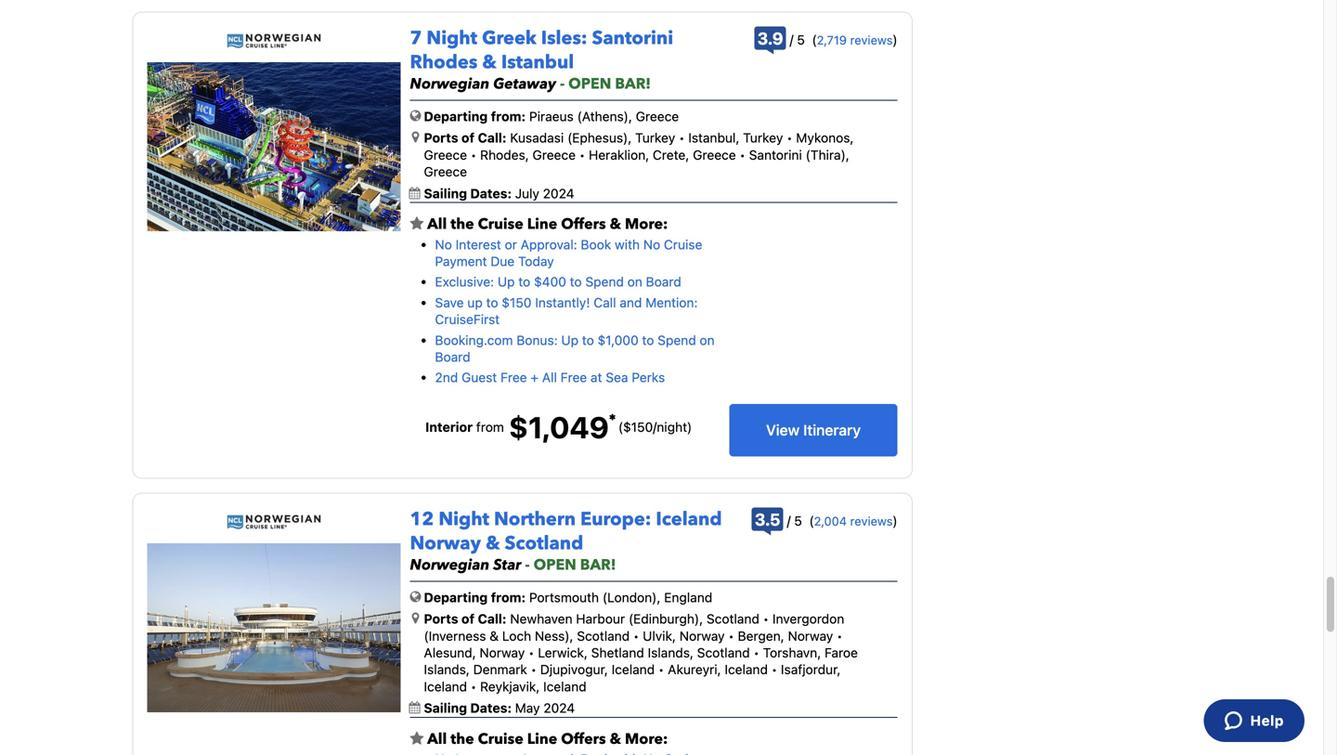 Task type: describe. For each thing, give the bounding box(es) containing it.
• right istanbul,
[[784, 130, 797, 146]]

star image
[[410, 216, 424, 231]]

and
[[620, 295, 642, 310]]

denmark
[[474, 662, 528, 678]]

all the cruise line offers & more: for 12 night northern europe: iceland norway & scotland
[[424, 729, 668, 750]]

greece down kusadasi
[[533, 147, 576, 163]]

1 vertical spatial board
[[435, 349, 471, 365]]

kusadasi (ephesus), turkey • istanbul, turkey
[[510, 130, 784, 146]]

bonus:
[[517, 332, 558, 348]]

rhodes,
[[480, 147, 529, 163]]

norway down the invergordon
[[788, 628, 834, 644]]

) for 12 night northern europe: iceland norway & scotland
[[893, 513, 898, 529]]

2024 for 7 night greek isles: santorini rhodes & istanbul
[[543, 186, 575, 201]]

portsmouth
[[530, 590, 599, 605]]

ports of call: for 7 night greek isles: santorini rhodes & istanbul
[[424, 130, 507, 146]]

lerwick,
[[538, 645, 588, 661]]

view itinerary
[[767, 421, 861, 439]]

rhodes
[[410, 50, 478, 75]]

globe image for 12 night northern europe: iceland norway & scotland
[[410, 590, 421, 603]]

5 for 7 night greek isles: santorini rhodes & istanbul
[[797, 32, 805, 48]]

norwegian star image
[[147, 543, 401, 712]]

more: for 12 night northern europe: iceland norway & scotland
[[625, 729, 668, 750]]

map marker image
[[412, 612, 419, 625]]

• up crete,
[[679, 130, 685, 146]]

isles:
[[541, 26, 588, 51]]

$150
[[502, 295, 532, 310]]

norway up denmark
[[480, 645, 525, 661]]

approval:
[[521, 237, 578, 252]]

booking.com bonus: up to $1,000 to spend on board link
[[435, 332, 715, 365]]

july
[[515, 186, 540, 201]]

12 night northern europe: iceland norway & scotland norwegian star - open bar!
[[410, 507, 722, 576]]

all the cruise line offers & more: for 7 night greek isles: santorini rhodes & istanbul
[[424, 214, 668, 235]]

isafjordur, iceland
[[424, 662, 841, 694]]

interior
[[426, 419, 473, 435]]

istanbul,
[[689, 130, 740, 146]]

3.9 / 5 ( 2,719 reviews )
[[758, 29, 898, 49]]

book
[[581, 237, 612, 252]]

• djupivogur, iceland • akureyri, iceland
[[528, 662, 768, 678]]

getaway
[[494, 74, 556, 95]]

1 horizontal spatial board
[[646, 274, 682, 290]]

faroe
[[825, 645, 858, 661]]

ness),
[[535, 628, 574, 644]]

(inverness
[[424, 628, 486, 644]]

• down bergen,
[[750, 645, 763, 661]]

calendar image for 7 night greek isles: santorini rhodes & istanbul
[[409, 187, 420, 199]]

/ for 7 night greek isles: santorini rhodes & istanbul
[[790, 32, 794, 48]]

3.9
[[758, 29, 784, 49]]

view itinerary link
[[730, 404, 898, 457]]

reviews for 7 night greek isles: santorini rhodes & istanbul
[[851, 33, 893, 47]]

2,719 reviews link
[[817, 33, 893, 47]]

iceland down djupivogur,
[[544, 679, 587, 694]]

cruise inside 'no interest or approval: book with no cruise payment due today exclusive: up to $400 to spend on board save up to $150 instantly! call and mention: cruisefirst booking.com bonus: up to $1,000 to spend on board 2nd guest free + all free at sea perks'
[[664, 237, 703, 252]]

shetland
[[592, 645, 645, 661]]

• down denmark
[[471, 679, 477, 694]]

- for scotland
[[525, 555, 530, 576]]

scotland inside invergordon (inverness & loch ness), scotland
[[577, 628, 630, 644]]

• left rhodes,
[[471, 147, 477, 163]]

akureyri,
[[668, 662, 722, 678]]

heraklion,
[[589, 147, 650, 163]]

• ulvik, norway • bergen, norway • alesund, norway • lerwick, shetland islands, scotland
[[424, 628, 843, 661]]

(london),
[[603, 590, 661, 605]]

santorini (thira), greece
[[424, 147, 850, 179]]

2nd
[[435, 370, 458, 385]]

& inside invergordon (inverness & loch ness), scotland
[[490, 628, 499, 644]]

harbour
[[576, 611, 625, 627]]

norwegian for norway
[[410, 555, 490, 576]]

• up bergen,
[[760, 611, 773, 627]]

loch
[[502, 628, 532, 644]]

• rhodes, greece • heraklion, crete, greece
[[467, 147, 736, 163]]

offers for 12 night northern europe: iceland norway & scotland
[[561, 729, 606, 750]]

july 2024
[[515, 186, 575, 201]]

more: for 7 night greek isles: santorini rhodes & istanbul
[[625, 214, 668, 235]]

• left bergen,
[[729, 628, 735, 644]]

islands, inside torshavn, faroe islands, denmark
[[424, 662, 470, 678]]

2024 for 12 night northern europe: iceland norway & scotland
[[544, 701, 575, 716]]

departing from: piraeus (athens), greece
[[424, 109, 679, 124]]

call: for 12 night northern europe: iceland norway & scotland
[[478, 611, 507, 627]]

• down (ephesus),
[[580, 147, 586, 163]]

bergen,
[[738, 628, 785, 644]]

all inside 'no interest or approval: book with no cruise payment due today exclusive: up to $400 to spend on board save up to $150 instantly! call and mention: cruisefirst booking.com bonus: up to $1,000 to spend on board 2nd guest free + all free at sea perks'
[[542, 370, 557, 385]]

greek
[[482, 26, 537, 51]]

open for scotland
[[534, 555, 577, 576]]

• reykjavik, iceland
[[467, 679, 587, 694]]

2,719
[[817, 33, 847, 47]]

& down the isafjordur, iceland
[[610, 729, 622, 750]]

(edinburgh),
[[629, 611, 703, 627]]

( for 7 night greek isles: santorini rhodes & istanbul
[[812, 32, 817, 48]]

• left akureyri,
[[659, 662, 665, 678]]

• down istanbul,
[[736, 147, 749, 163]]

+
[[531, 370, 539, 385]]

globe image for 7 night greek isles: santorini rhodes & istanbul
[[410, 109, 421, 122]]

exclusive:
[[435, 274, 494, 290]]

& inside the 12 night northern europe: iceland norway & scotland norwegian star - open bar!
[[486, 531, 500, 557]]

cruisefirst
[[435, 312, 500, 327]]

night)
[[657, 419, 692, 435]]

norwegian getaway image
[[147, 62, 401, 231]]

call
[[594, 295, 616, 310]]

may 2024
[[515, 701, 575, 716]]

kusadasi
[[510, 130, 564, 146]]

sailing dates: for 7 night greek isles: santorini rhodes & istanbul
[[424, 186, 515, 201]]

sailing dates: for 12 night northern europe: iceland norway & scotland
[[424, 701, 515, 716]]

dates: for 12 night northern europe: iceland norway & scotland
[[471, 701, 512, 716]]

0 vertical spatial spend
[[586, 274, 624, 290]]

(thira),
[[806, 147, 850, 163]]

2 turkey from the left
[[743, 130, 784, 146]]

scotland inside the 12 night northern europe: iceland norway & scotland norwegian star - open bar!
[[505, 531, 584, 557]]

northern
[[494, 507, 576, 532]]

of for 12 night northern europe: iceland norway & scotland
[[462, 611, 475, 627]]

norwegian cruise line image for 7 night greek isles: santorini rhodes & istanbul
[[227, 33, 321, 49]]

instantly!
[[535, 295, 590, 310]]

( for 12 night northern europe: iceland norway & scotland
[[810, 513, 814, 529]]

1 horizontal spatial up
[[562, 332, 579, 348]]

($150 / night)
[[619, 419, 692, 435]]

) for 7 night greek isles: santorini rhodes & istanbul
[[893, 32, 898, 48]]

torshavn, faroe islands, denmark
[[424, 645, 858, 678]]

islands, inside • ulvik, norway • bergen, norway • alesund, norway • lerwick, shetland islands, scotland
[[648, 645, 694, 661]]

view
[[767, 421, 800, 439]]

iceland inside the 12 night northern europe: iceland norway & scotland norwegian star - open bar!
[[656, 507, 722, 532]]

of for 7 night greek isles: santorini rhodes & istanbul
[[462, 130, 475, 146]]

ports of call: for 12 night northern europe: iceland norway & scotland
[[424, 611, 507, 627]]

• down the torshavn,
[[768, 662, 781, 678]]

payment
[[435, 254, 487, 269]]

- for istanbul
[[560, 74, 565, 95]]

ports for 12 night northern europe: iceland norway & scotland
[[424, 611, 459, 627]]

2 no from the left
[[644, 237, 661, 252]]

invergordon (inverness & loch ness), scotland
[[424, 611, 845, 644]]

& up with
[[610, 214, 622, 235]]

ports for 7 night greek isles: santorini rhodes & istanbul
[[424, 130, 459, 146]]

12
[[410, 507, 434, 532]]

to up $150
[[519, 274, 531, 290]]

2nd guest free + all free at sea perks link
[[435, 370, 665, 385]]

exclusive: up to $400 to spend on board link
[[435, 274, 682, 290]]

or
[[505, 237, 517, 252]]



Task type: vqa. For each thing, say whether or not it's contained in the screenshot.
the a related to Find
no



Task type: locate. For each thing, give the bounding box(es) containing it.
more: down the isafjordur, iceland
[[625, 729, 668, 750]]

1 horizontal spatial no
[[644, 237, 661, 252]]

night for rhodes
[[427, 26, 478, 51]]

2 call: from the top
[[478, 611, 507, 627]]

scotland inside • ulvik, norway • bergen, norway • alesund, norway • lerwick, shetland islands, scotland
[[697, 645, 750, 661]]

norwegian cruise line image
[[227, 33, 321, 49], [227, 514, 321, 530]]

europe:
[[581, 507, 652, 532]]

2 calendar image from the top
[[409, 702, 420, 714]]

bar! inside the 12 night northern europe: iceland norway & scotland norwegian star - open bar!
[[580, 555, 616, 576]]

norway inside the 12 night northern europe: iceland norway & scotland norwegian star - open bar!
[[410, 531, 481, 557]]

mention:
[[646, 295, 698, 310]]

)
[[893, 32, 898, 48], [893, 513, 898, 529]]

line
[[527, 214, 558, 235], [527, 729, 558, 750]]

all the cruise line offers & more: down may 2024
[[424, 729, 668, 750]]

1 horizontal spatial turkey
[[743, 130, 784, 146]]

bar! up departing from: portsmouth (london), england
[[580, 555, 616, 576]]

guest
[[462, 370, 497, 385]]

0 vertical spatial all
[[427, 214, 447, 235]]

crete,
[[653, 147, 690, 163]]

dates: left july
[[471, 186, 512, 201]]

/ for 12 night northern europe: iceland norway & scotland
[[787, 513, 791, 529]]

5
[[797, 32, 805, 48], [795, 513, 803, 529]]

/ right 3.5
[[787, 513, 791, 529]]

globe image
[[410, 109, 421, 122], [410, 590, 421, 603]]

1 vertical spatial on
[[700, 332, 715, 348]]

sailing for 12 night northern europe: iceland norway & scotland
[[424, 701, 467, 716]]

ulvik,
[[643, 628, 676, 644]]

iceland down alesund,
[[424, 679, 467, 694]]

7 night greek isles: santorini rhodes & istanbul norwegian getaway - open bar!
[[410, 26, 674, 95]]

scotland up akureyri,
[[697, 645, 750, 661]]

scotland down "harbour"
[[577, 628, 630, 644]]

norwegian down 7
[[410, 74, 490, 95]]

0 vertical spatial globe image
[[410, 109, 421, 122]]

) right '2,004'
[[893, 513, 898, 529]]

open up (athens),
[[569, 74, 612, 95]]

call: for 7 night greek isles: santorini rhodes & istanbul
[[478, 130, 507, 146]]

2 line from the top
[[527, 729, 558, 750]]

turkey
[[636, 130, 676, 146], [743, 130, 784, 146]]

norwegian down the 12
[[410, 555, 490, 576]]

1 vertical spatial /
[[653, 419, 657, 435]]

all right star image
[[427, 729, 447, 750]]

• down newhaven harbour (edinburgh), scotland
[[634, 628, 640, 644]]

1 vertical spatial call:
[[478, 611, 507, 627]]

0 vertical spatial norwegian cruise line image
[[227, 33, 321, 49]]

no interest or approval: book with no cruise payment due today link
[[435, 237, 703, 269]]

board up 2nd in the left of the page
[[435, 349, 471, 365]]

(
[[812, 32, 817, 48], [810, 513, 814, 529]]

open for istanbul
[[569, 74, 612, 95]]

0 vertical spatial 5
[[797, 32, 805, 48]]

call:
[[478, 130, 507, 146], [478, 611, 507, 627]]

at
[[591, 370, 603, 385]]

1 vertical spatial up
[[562, 332, 579, 348]]

from: for 12 night northern europe: iceland norway & scotland
[[491, 590, 526, 605]]

0 vertical spatial sailing dates:
[[424, 186, 515, 201]]

bar! for istanbul
[[615, 74, 651, 95]]

istanbul
[[502, 50, 574, 75]]

3.5
[[755, 510, 781, 530]]

line down may 2024
[[527, 729, 558, 750]]

offers for 7 night greek isles: santorini rhodes & istanbul
[[561, 214, 606, 235]]

2 sailing from the top
[[424, 701, 467, 716]]

2 free from the left
[[561, 370, 587, 385]]

globe image up map marker image
[[410, 590, 421, 603]]

$400
[[534, 274, 567, 290]]

norwegian cruise line image for 12 night northern europe: iceland norway & scotland
[[227, 514, 321, 530]]

• up • reykjavik, iceland
[[531, 662, 537, 678]]

more: up with
[[625, 214, 668, 235]]

1 line from the top
[[527, 214, 558, 235]]

sailing down alesund,
[[424, 701, 467, 716]]

due
[[491, 254, 515, 269]]

free left +
[[501, 370, 527, 385]]

2 reviews from the top
[[851, 514, 893, 528]]

0 vertical spatial the
[[451, 214, 474, 235]]

save up to $150 instantly! call and mention: cruisefirst link
[[435, 295, 698, 327]]

star image
[[410, 731, 424, 746]]

1 vertical spatial calendar image
[[409, 702, 420, 714]]

may
[[515, 701, 540, 716]]

2 sailing dates: from the top
[[424, 701, 515, 716]]

0 horizontal spatial spend
[[586, 274, 624, 290]]

1 ) from the top
[[893, 32, 898, 48]]

no interest or approval: book with no cruise payment due today exclusive: up to $400 to spend on board save up to $150 instantly! call and mention: cruisefirst booking.com bonus: up to $1,000 to spend on board 2nd guest free + all free at sea perks
[[435, 237, 715, 385]]

2 ) from the top
[[893, 513, 898, 529]]

iceland inside the isafjordur, iceland
[[424, 679, 467, 694]]

5 inside 3.9 / 5 ( 2,719 reviews )
[[797, 32, 805, 48]]

1 vertical spatial )
[[893, 513, 898, 529]]

norway up akureyri,
[[680, 628, 725, 644]]

from: down star
[[491, 590, 526, 605]]

from:
[[491, 109, 526, 124], [491, 590, 526, 605]]

1 norwegian from the top
[[410, 74, 490, 95]]

of right map marker icon
[[462, 130, 475, 146]]

no right with
[[644, 237, 661, 252]]

/
[[790, 32, 794, 48], [653, 419, 657, 435], [787, 513, 791, 529]]

0 vertical spatial reviews
[[851, 33, 893, 47]]

1 horizontal spatial -
[[560, 74, 565, 95]]

7
[[410, 26, 422, 51]]

calendar image
[[409, 187, 420, 199], [409, 702, 420, 714]]

1 the from the top
[[451, 214, 474, 235]]

2,004 reviews link
[[814, 514, 893, 528]]

no up payment
[[435, 237, 452, 252]]

5 inside 3.5 / 5 ( 2,004 reviews )
[[795, 513, 803, 529]]

0 vertical spatial 2024
[[543, 186, 575, 201]]

free left the at
[[561, 370, 587, 385]]

more:
[[625, 214, 668, 235], [625, 729, 668, 750]]

departing up (inverness
[[424, 590, 488, 605]]

2 norwegian from the top
[[410, 555, 490, 576]]

1 vertical spatial dates:
[[471, 701, 512, 716]]

all right +
[[542, 370, 557, 385]]

/ inside 3.9 / 5 ( 2,719 reviews )
[[790, 32, 794, 48]]

•
[[679, 130, 685, 146], [784, 130, 797, 146], [471, 147, 477, 163], [580, 147, 586, 163], [736, 147, 749, 163], [760, 611, 773, 627], [634, 628, 640, 644], [729, 628, 735, 644], [837, 628, 843, 644], [529, 645, 535, 661], [750, 645, 763, 661], [531, 662, 537, 678], [659, 662, 665, 678], [768, 662, 781, 678], [471, 679, 477, 694]]

sailing dates: up interest
[[424, 186, 515, 201]]

- inside 7 night greek isles: santorini rhodes & istanbul norwegian getaway - open bar!
[[560, 74, 565, 95]]

1 globe image from the top
[[410, 109, 421, 122]]

the up interest
[[451, 214, 474, 235]]

0 vertical spatial -
[[560, 74, 565, 95]]

bar! for scotland
[[580, 555, 616, 576]]

2 departing from the top
[[424, 590, 488, 605]]

night right the 12
[[439, 507, 490, 532]]

departing for 7 night greek isles: santorini rhodes & istanbul
[[424, 109, 488, 124]]

call: up "loch"
[[478, 611, 507, 627]]

1 of from the top
[[462, 130, 475, 146]]

mykonos, greece
[[424, 130, 854, 163]]

0 vertical spatial cruise
[[478, 214, 524, 235]]

all the cruise line offers & more: up approval:
[[424, 214, 668, 235]]

1 horizontal spatial spend
[[658, 332, 697, 348]]

0 vertical spatial of
[[462, 130, 475, 146]]

1 call: from the top
[[478, 130, 507, 146]]

england
[[665, 590, 713, 605]]

5 for 12 night northern europe: iceland norway & scotland
[[795, 513, 803, 529]]

line for 12 night northern europe: iceland norway & scotland
[[527, 729, 558, 750]]

0 vertical spatial dates:
[[471, 186, 512, 201]]

0 vertical spatial call:
[[478, 130, 507, 146]]

board up mention:
[[646, 274, 682, 290]]

1 vertical spatial 5
[[795, 513, 803, 529]]

line for 7 night greek isles: santorini rhodes & istanbul
[[527, 214, 558, 235]]

asterisk image
[[609, 413, 616, 421]]

of up (inverness
[[462, 611, 475, 627]]

santorini inside 7 night greek isles: santorini rhodes & istanbul norwegian getaway - open bar!
[[592, 26, 674, 51]]

0 vertical spatial board
[[646, 274, 682, 290]]

0 horizontal spatial islands,
[[424, 662, 470, 678]]

1 vertical spatial (
[[810, 513, 814, 529]]

cruise up or
[[478, 214, 524, 235]]

spend down mention:
[[658, 332, 697, 348]]

mykonos,
[[797, 130, 854, 146]]

$1,000
[[598, 332, 639, 348]]

) inside 3.9 / 5 ( 2,719 reviews )
[[893, 32, 898, 48]]

) inside 3.5 / 5 ( 2,004 reviews )
[[893, 513, 898, 529]]

1 vertical spatial cruise
[[664, 237, 703, 252]]

0 vertical spatial (
[[812, 32, 817, 48]]

open inside 7 night greek isles: santorini rhodes & istanbul norwegian getaway - open bar!
[[569, 74, 612, 95]]

sea
[[606, 370, 629, 385]]

ports up (inverness
[[424, 611, 459, 627]]

1 vertical spatial spend
[[658, 332, 697, 348]]

0 vertical spatial calendar image
[[409, 187, 420, 199]]

& left "loch"
[[490, 628, 499, 644]]

1 offers from the top
[[561, 214, 606, 235]]

from: up kusadasi
[[491, 109, 526, 124]]

• up faroe
[[837, 628, 843, 644]]

ports of call: up rhodes,
[[424, 130, 507, 146]]

2,004
[[814, 514, 847, 528]]

2 vertical spatial /
[[787, 513, 791, 529]]

1 sailing from the top
[[424, 186, 467, 201]]

bar! up (athens),
[[615, 74, 651, 95]]

perks
[[632, 370, 665, 385]]

1 vertical spatial islands,
[[424, 662, 470, 678]]

1 horizontal spatial islands,
[[648, 645, 694, 661]]

0 vertical spatial santorini
[[592, 26, 674, 51]]

no
[[435, 237, 452, 252], [644, 237, 661, 252]]

1 vertical spatial all
[[542, 370, 557, 385]]

0 vertical spatial all the cruise line offers & more:
[[424, 214, 668, 235]]

3.5 / 5 ( 2,004 reviews )
[[755, 510, 898, 530]]

1 vertical spatial norwegian cruise line image
[[227, 514, 321, 530]]

- inside the 12 night northern europe: iceland norway & scotland norwegian star - open bar!
[[525, 555, 530, 576]]

the for 7 night greek isles: santorini rhodes & istanbul
[[451, 214, 474, 235]]

islands, down ulvik,
[[648, 645, 694, 661]]

& right rhodes
[[482, 50, 497, 75]]

( right 3.9
[[812, 32, 817, 48]]

departing from: portsmouth (london), england
[[424, 590, 713, 605]]

reviews inside 3.9 / 5 ( 2,719 reviews )
[[851, 33, 893, 47]]

2 ports of call: from the top
[[424, 611, 507, 627]]

greece left rhodes,
[[424, 147, 467, 163]]

greece down istanbul,
[[693, 147, 736, 163]]

line up approval:
[[527, 214, 558, 235]]

1 vertical spatial 2024
[[544, 701, 575, 716]]

0 horizontal spatial on
[[628, 274, 643, 290]]

&
[[482, 50, 497, 75], [610, 214, 622, 235], [486, 531, 500, 557], [490, 628, 499, 644], [610, 729, 622, 750]]

0 vertical spatial norwegian
[[410, 74, 490, 95]]

0 horizontal spatial free
[[501, 370, 527, 385]]

cruise for 7 night greek isles: santorini rhodes & istanbul
[[478, 214, 524, 235]]

reviews inside 3.5 / 5 ( 2,004 reviews )
[[851, 514, 893, 528]]

& right the 12
[[486, 531, 500, 557]]

• down "loch"
[[529, 645, 535, 661]]

0 horizontal spatial -
[[525, 555, 530, 576]]

ports of call: up (inverness
[[424, 611, 507, 627]]

1 horizontal spatial on
[[700, 332, 715, 348]]

2 norwegian cruise line image from the top
[[227, 514, 321, 530]]

santorini
[[592, 26, 674, 51], [749, 147, 803, 163]]

alesund,
[[424, 645, 476, 661]]

( inside 3.5 / 5 ( 2,004 reviews )
[[810, 513, 814, 529]]

up
[[468, 295, 483, 310]]

santorini left (thira),
[[749, 147, 803, 163]]

globe image up map marker icon
[[410, 109, 421, 122]]

calendar image for 12 night northern europe: iceland norway & scotland
[[409, 702, 420, 714]]

0 horizontal spatial turkey
[[636, 130, 676, 146]]

open inside the 12 night northern europe: iceland norway & scotland norwegian star - open bar!
[[534, 555, 577, 576]]

1 vertical spatial reviews
[[851, 514, 893, 528]]

on
[[628, 274, 643, 290], [700, 332, 715, 348]]

from
[[476, 419, 504, 435]]

0 horizontal spatial santorini
[[592, 26, 674, 51]]

newhaven harbour (edinburgh), scotland
[[510, 611, 760, 627]]

2 vertical spatial cruise
[[478, 729, 524, 750]]

1 sailing dates: from the top
[[424, 186, 515, 201]]

from: for 7 night greek isles: santorini rhodes & istanbul
[[491, 109, 526, 124]]

0 vertical spatial open
[[569, 74, 612, 95]]

0 horizontal spatial up
[[498, 274, 515, 290]]

2 globe image from the top
[[410, 590, 421, 603]]

greece inside mykonos, greece
[[424, 147, 467, 163]]

2 of from the top
[[462, 611, 475, 627]]

1 ports of call: from the top
[[424, 130, 507, 146]]

cruise for 12 night northern europe: iceland norway & scotland
[[478, 729, 524, 750]]

iceland down the "shetland" at the left bottom
[[612, 662, 655, 678]]

torshavn,
[[763, 645, 822, 661]]

2 dates: from the top
[[471, 701, 512, 716]]

/ right 3.9
[[790, 32, 794, 48]]

1 vertical spatial from:
[[491, 590, 526, 605]]

0 vertical spatial /
[[790, 32, 794, 48]]

calendar image up star icon
[[409, 187, 420, 199]]

all for 7 night greek isles: santorini rhodes & istanbul
[[427, 214, 447, 235]]

0 vertical spatial from:
[[491, 109, 526, 124]]

reviews right 2,719
[[851, 33, 893, 47]]

1 calendar image from the top
[[409, 187, 420, 199]]

1 vertical spatial sailing dates:
[[424, 701, 515, 716]]

/ inside 3.5 / 5 ( 2,004 reviews )
[[787, 513, 791, 529]]

to left $1,000
[[582, 332, 594, 348]]

iceland down bergen,
[[725, 662, 768, 678]]

1 vertical spatial all the cruise line offers & more:
[[424, 729, 668, 750]]

1 vertical spatial ports
[[424, 611, 459, 627]]

norwegian inside the 12 night northern europe: iceland norway & scotland norwegian star - open bar!
[[410, 555, 490, 576]]

1 turkey from the left
[[636, 130, 676, 146]]

2 vertical spatial all
[[427, 729, 447, 750]]

5 right 3.9
[[797, 32, 805, 48]]

all for 12 night northern europe: iceland norway & scotland
[[427, 729, 447, 750]]

star
[[494, 555, 522, 576]]

departing for 12 night northern europe: iceland norway & scotland
[[424, 590, 488, 605]]

iceland
[[656, 507, 722, 532], [612, 662, 655, 678], [725, 662, 768, 678], [424, 679, 467, 694], [544, 679, 587, 694]]

greece up kusadasi (ephesus), turkey • istanbul, turkey
[[636, 109, 679, 124]]

greece inside santorini (thira), greece
[[424, 164, 467, 179]]

(athens),
[[577, 109, 633, 124]]

save
[[435, 295, 464, 310]]

scotland up portsmouth
[[505, 531, 584, 557]]

scotland up bergen,
[[707, 611, 760, 627]]

night inside 7 night greek isles: santorini rhodes & istanbul norwegian getaway - open bar!
[[427, 26, 478, 51]]

0 vertical spatial line
[[527, 214, 558, 235]]

sailing dates: down reykjavik,
[[424, 701, 515, 716]]

(ephesus),
[[568, 130, 632, 146]]

2 ports from the top
[[424, 611, 459, 627]]

2 from: from the top
[[491, 590, 526, 605]]

offers
[[561, 214, 606, 235], [561, 729, 606, 750]]

to right $1,000
[[642, 332, 654, 348]]

sailing up interest
[[424, 186, 467, 201]]

0 vertical spatial bar!
[[615, 74, 651, 95]]

dates: down reykjavik,
[[471, 701, 512, 716]]

night for norway
[[439, 507, 490, 532]]

1 vertical spatial open
[[534, 555, 577, 576]]

1 horizontal spatial santorini
[[749, 147, 803, 163]]

1 vertical spatial -
[[525, 555, 530, 576]]

to up the instantly!
[[570, 274, 582, 290]]

1 vertical spatial bar!
[[580, 555, 616, 576]]

1 horizontal spatial free
[[561, 370, 587, 385]]

1 vertical spatial departing
[[424, 590, 488, 605]]

1 vertical spatial line
[[527, 729, 558, 750]]

night inside the 12 night northern europe: iceland norway & scotland norwegian star - open bar!
[[439, 507, 490, 532]]

of
[[462, 130, 475, 146], [462, 611, 475, 627]]

1 norwegian cruise line image from the top
[[227, 33, 321, 49]]

0 vertical spatial ports of call:
[[424, 130, 507, 146]]

newhaven
[[510, 611, 573, 627]]

1 vertical spatial the
[[451, 729, 474, 750]]

1 vertical spatial more:
[[625, 729, 668, 750]]

1 vertical spatial sailing
[[424, 701, 467, 716]]

itinerary
[[804, 421, 861, 439]]

departing down rhodes
[[424, 109, 488, 124]]

1 dates: from the top
[[471, 186, 512, 201]]

isafjordur,
[[781, 662, 841, 678]]

1 free from the left
[[501, 370, 527, 385]]

map marker image
[[412, 131, 419, 144]]

norway left star
[[410, 531, 481, 557]]

greece
[[636, 109, 679, 124], [424, 147, 467, 163], [533, 147, 576, 163], [693, 147, 736, 163], [424, 164, 467, 179]]

piraeus
[[530, 109, 574, 124]]

santorini inside santorini (thira), greece
[[749, 147, 803, 163]]

call: up rhodes,
[[478, 130, 507, 146]]

bar! inside 7 night greek isles: santorini rhodes & istanbul norwegian getaway - open bar!
[[615, 74, 651, 95]]

& inside 7 night greek isles: santorini rhodes & istanbul norwegian getaway - open bar!
[[482, 50, 497, 75]]

1 from: from the top
[[491, 109, 526, 124]]

turkey right istanbul,
[[743, 130, 784, 146]]

turkey up crete,
[[636, 130, 676, 146]]

invergordon
[[773, 611, 845, 627]]

2024
[[543, 186, 575, 201], [544, 701, 575, 716]]

0 vertical spatial )
[[893, 32, 898, 48]]

2 offers from the top
[[561, 729, 606, 750]]

) right 2,719
[[893, 32, 898, 48]]

- up piraeus
[[560, 74, 565, 95]]

2024 right july
[[543, 186, 575, 201]]

booking.com
[[435, 332, 513, 348]]

1 vertical spatial globe image
[[410, 590, 421, 603]]

greece up interest
[[424, 164, 467, 179]]

1 more: from the top
[[625, 214, 668, 235]]

1 reviews from the top
[[851, 33, 893, 47]]

2 more: from the top
[[625, 729, 668, 750]]

0 vertical spatial sailing
[[424, 186, 467, 201]]

1 no from the left
[[435, 237, 452, 252]]

1 vertical spatial ports of call:
[[424, 611, 507, 627]]

0 vertical spatial ports
[[424, 130, 459, 146]]

to
[[519, 274, 531, 290], [570, 274, 582, 290], [486, 295, 498, 310], [582, 332, 594, 348], [642, 332, 654, 348]]

1 departing from the top
[[424, 109, 488, 124]]

0 vertical spatial on
[[628, 274, 643, 290]]

norwegian for rhodes
[[410, 74, 490, 95]]

0 vertical spatial more:
[[625, 214, 668, 235]]

1 vertical spatial norwegian
[[410, 555, 490, 576]]

( inside 3.9 / 5 ( 2,719 reviews )
[[812, 32, 817, 48]]

1 vertical spatial night
[[439, 507, 490, 532]]

iceland right europe:
[[656, 507, 722, 532]]

norwegian inside 7 night greek isles: santorini rhodes & istanbul norwegian getaway - open bar!
[[410, 74, 490, 95]]

up down due
[[498, 274, 515, 290]]

dates: for 7 night greek isles: santorini rhodes & istanbul
[[471, 186, 512, 201]]

0 horizontal spatial board
[[435, 349, 471, 365]]

reykjavik,
[[480, 679, 540, 694]]

the right star image
[[451, 729, 474, 750]]

2024 right may
[[544, 701, 575, 716]]

$1,049
[[509, 409, 609, 445]]

all
[[427, 214, 447, 235], [542, 370, 557, 385], [427, 729, 447, 750]]

djupivogur,
[[541, 662, 608, 678]]

sailing
[[424, 186, 467, 201], [424, 701, 467, 716]]

0 horizontal spatial no
[[435, 237, 452, 252]]

0 vertical spatial departing
[[424, 109, 488, 124]]

($150
[[619, 419, 653, 435]]

1 vertical spatial offers
[[561, 729, 606, 750]]

1 vertical spatial of
[[462, 611, 475, 627]]

0 vertical spatial up
[[498, 274, 515, 290]]

to right up
[[486, 295, 498, 310]]

santorini right isles:
[[592, 26, 674, 51]]

0 vertical spatial offers
[[561, 214, 606, 235]]

1 vertical spatial santorini
[[749, 147, 803, 163]]

1 all the cruise line offers & more: from the top
[[424, 214, 668, 235]]

sailing for 7 night greek isles: santorini rhodes & istanbul
[[424, 186, 467, 201]]

ports right map marker icon
[[424, 130, 459, 146]]

2 all the cruise line offers & more: from the top
[[424, 729, 668, 750]]

0 vertical spatial night
[[427, 26, 478, 51]]

2 the from the top
[[451, 729, 474, 750]]

0 vertical spatial islands,
[[648, 645, 694, 661]]

up down save up to $150 instantly! call and mention: cruisefirst link
[[562, 332, 579, 348]]

the for 12 night northern europe: iceland norway & scotland
[[451, 729, 474, 750]]

today
[[518, 254, 554, 269]]

cruise right with
[[664, 237, 703, 252]]

spend
[[586, 274, 624, 290], [658, 332, 697, 348]]

dates:
[[471, 186, 512, 201], [471, 701, 512, 716]]

/ right asterisk icon
[[653, 419, 657, 435]]

reviews for 12 night northern europe: iceland norway & scotland
[[851, 514, 893, 528]]

spend up 'call'
[[586, 274, 624, 290]]

1 ports from the top
[[424, 130, 459, 146]]



